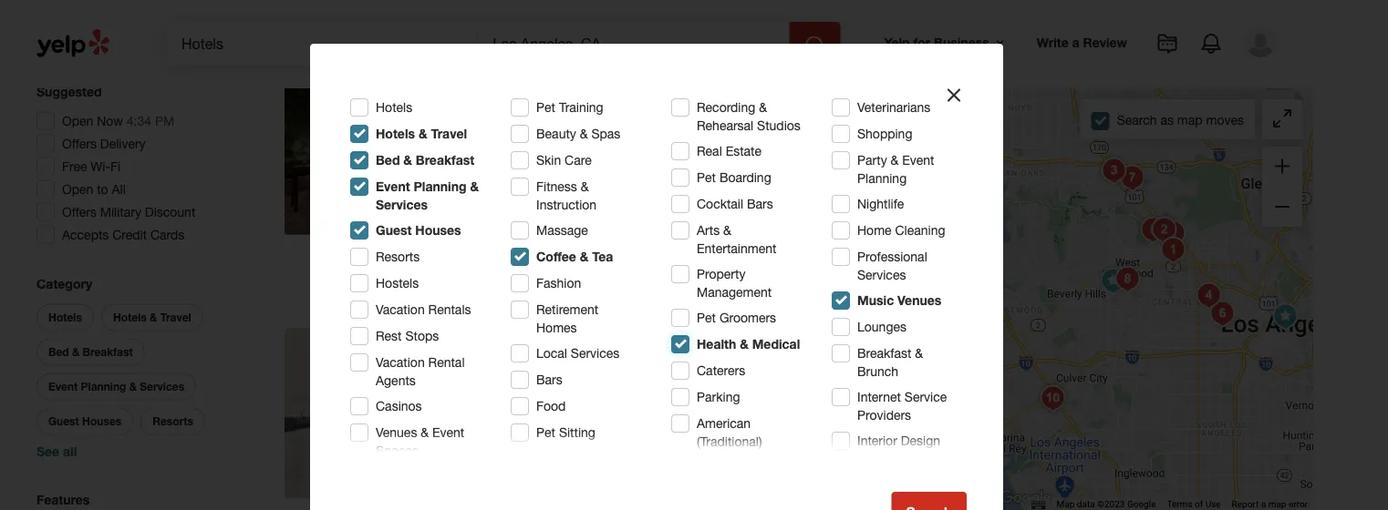 Task type: describe. For each thing, give the bounding box(es) containing it.
as
[[1161, 112, 1174, 127]]

0 horizontal spatial in
[[673, 195, 683, 210]]

"sw beach hotel is hermosa's newest addition, located in the center of it all. we're steps away from the beach, restaurants, bars, and entertainment. our stunning rooftop event space…"
[[498, 441, 925, 493]]

1 horizontal spatial pm
[[570, 416, 589, 431]]

music
[[857, 293, 894, 308]]

the right 'at'
[[668, 177, 686, 192]]

& inside the arts & entertainment
[[723, 223, 731, 238]]

boarding
[[720, 170, 771, 185]]

1 horizontal spatial guest
[[376, 223, 412, 238]]

beach for "sw
[[527, 441, 563, 456]]

angeles
[[837, 177, 882, 192]]

doubletree
[[690, 177, 754, 192]]

vacation rental agents
[[376, 355, 465, 389]]

venues inside venues & event spaces
[[376, 426, 417, 441]]

local services
[[536, 346, 620, 361]]

search as map moves
[[1117, 112, 1244, 127]]

& inside party & event planning
[[891, 153, 899, 168]]

arts
[[697, 223, 720, 238]]

spas
[[591, 126, 621, 141]]

of up more
[[741, 195, 752, 210]]

services inside button
[[140, 381, 184, 394]]

a left 'full-'
[[566, 195, 573, 210]]

property
[[697, 267, 746, 282]]

0 vertical spatial houses
[[415, 223, 461, 238]]

just
[[560, 213, 580, 228]]

$$$
[[145, 29, 163, 42]]

vacation rentals
[[376, 302, 471, 317]]

yelp for business button
[[877, 26, 1015, 59]]

sponsored
[[263, 15, 337, 33]]

search
[[1117, 112, 1157, 127]]

el royale hotel studio city image
[[1096, 153, 1132, 189]]

health
[[697, 337, 736, 352]]

and inside "sw beach hotel is hermosa's newest addition, located in the center of it all. we're steps away from the beach, restaurants, bars, and entertainment. our stunning rooftop event space…"
[[818, 459, 839, 474]]

0 vertical spatial venues
[[898, 293, 942, 308]]

1 horizontal spatial guest houses
[[376, 223, 461, 238]]

skin care
[[536, 153, 592, 168]]

(590
[[605, 95, 629, 110]]

1 horizontal spatial doubletree by hilton hotel los angeles downtown image
[[1267, 299, 1304, 335]]

hotels left next image
[[376, 126, 415, 141]]

hotels up open all day
[[481, 124, 515, 137]]

next image
[[426, 139, 448, 161]]

short stories hotel image
[[1110, 261, 1146, 298]]

use
[[1206, 500, 1221, 510]]

map region
[[975, 0, 1388, 511]]

free
[[62, 159, 87, 174]]

google image
[[996, 487, 1056, 511]]

sw beach hotel link
[[477, 330, 618, 352]]

open to all
[[62, 182, 126, 197]]

care
[[565, 153, 592, 168]]

food
[[536, 399, 566, 414]]

event inside venues & event spaces
[[432, 426, 465, 441]]

sw
[[477, 330, 507, 352]]

all for open
[[514, 151, 528, 166]]

all
[[112, 182, 126, 197]]

vacation for vacation rentals
[[376, 302, 425, 317]]

0 vertical spatial travel
[[431, 126, 467, 141]]

discount
[[145, 204, 195, 219]]

expand map image
[[1272, 108, 1293, 129]]

from inside "experience the best of la at the doubletree by hilton los angeles downtown, a full-service hotel in the heart of downtown. located in little tokyo and just a few blocks from the…"
[[659, 213, 685, 228]]

space…"
[[654, 478, 707, 493]]

report
[[1232, 500, 1259, 510]]

resorts inside button
[[153, 416, 193, 428]]

hostels
[[376, 276, 419, 291]]

write a review link
[[1030, 26, 1135, 59]]

map for as
[[1178, 112, 1203, 127]]

magic castle hotel image
[[1135, 212, 1172, 249]]

open all day
[[477, 151, 553, 166]]

caterers
[[697, 364, 745, 379]]

(24 reviews) link
[[605, 357, 672, 375]]

rest
[[376, 329, 402, 344]]

a right "report"
[[1261, 500, 1266, 510]]

& inside button
[[129, 381, 137, 394]]

projects image
[[1157, 33, 1179, 55]]

best
[[592, 177, 617, 192]]

lounges
[[857, 320, 907, 335]]

hotels down 16 info v2 icon
[[376, 100, 412, 115]]

hotel for sw beach hotel
[[572, 330, 618, 352]]

offers delivery
[[62, 136, 146, 151]]

la
[[635, 177, 650, 192]]

all for see
[[63, 444, 77, 459]]

guest inside guest houses button
[[48, 416, 79, 428]]

"experience
[[498, 177, 567, 192]]

1 horizontal spatial bed & breakfast
[[376, 153, 474, 168]]

bed & breakfast button
[[36, 339, 145, 366]]

"experience the best of la at the doubletree by hilton los angeles downtown, a full-service hotel in the heart of downtown. located in little tokyo and just a few blocks from the…"
[[498, 177, 914, 228]]

16 chevron down v2 image
[[993, 35, 1008, 50]]

keyboard shortcuts image
[[1031, 501, 1046, 510]]

el royale hotel studio city image
[[1096, 153, 1132, 189]]

recording
[[697, 100, 756, 115]]

planning inside button
[[81, 381, 126, 394]]

open for open to all
[[62, 182, 93, 197]]

we're
[[517, 459, 550, 474]]

see all button
[[36, 444, 77, 459]]

0 horizontal spatial little
[[526, 123, 553, 138]]

addition,
[[723, 441, 773, 456]]

& inside breakfast & brunch
[[915, 346, 923, 361]]

0 vertical spatial doubletree by hilton hotel los angeles downtown image
[[285, 64, 456, 235]]

training
[[559, 100, 604, 115]]

$$ button
[[86, 21, 131, 49]]

fashion
[[536, 276, 581, 291]]

report a map error link
[[1232, 500, 1308, 510]]

retirement
[[536, 302, 599, 317]]

16 speech v2 image
[[477, 178, 492, 193]]

real estate
[[697, 144, 762, 159]]

user actions element
[[870, 23, 1303, 135]]

tea
[[592, 249, 613, 265]]

beach,
[[672, 459, 711, 474]]

(590 reviews) link
[[605, 93, 679, 110]]

music venues
[[857, 293, 942, 308]]

0 vertical spatial hotels button
[[477, 121, 518, 139]]

travel inside "hotels & travel" button
[[160, 312, 191, 324]]

1 vertical spatial bars
[[536, 373, 563, 388]]

hotels & travel button
[[101, 304, 203, 332]]

search image
[[804, 35, 826, 56]]

wi-
[[91, 159, 110, 174]]

(24
[[605, 359, 622, 374]]

fitness & instruction
[[536, 179, 597, 213]]

internet
[[857, 390, 901, 405]]

management
[[697, 285, 772, 300]]

dialog containing hotels
[[0, 0, 1388, 511]]

group containing suggested
[[31, 83, 226, 249]]

beauty & spas
[[536, 126, 621, 141]]

until 6:00 pm
[[514, 416, 589, 431]]

agents
[[376, 374, 416, 389]]

breakfast inside breakfast & brunch
[[857, 346, 912, 361]]

pet training
[[536, 100, 604, 115]]

previous image for until 6:00 pm
[[292, 403, 314, 425]]

hotel for "sw beach hotel is hermosa's newest addition, located in the center of it all. we're steps away from the beach, restaurants, bars, and entertainment. our stunning rooftop event space…"
[[567, 441, 597, 456]]

interior design
[[857, 434, 940, 449]]

property management
[[697, 267, 772, 300]]

houses inside button
[[82, 416, 122, 428]]

sw beach hotel
[[477, 330, 618, 352]]

hotels down 4.7 star rating image
[[481, 388, 515, 401]]

located
[[823, 195, 869, 210]]

zoom in image
[[1272, 155, 1293, 177]]

los
[[812, 177, 833, 192]]

hotels & travel inside dialog
[[376, 126, 467, 141]]

massage
[[536, 223, 588, 238]]

1 vertical spatial hotels button
[[36, 304, 94, 332]]

business
[[934, 35, 989, 50]]

local
[[536, 346, 567, 361]]

full-
[[576, 195, 598, 210]]

at
[[654, 177, 665, 192]]

event planning & services inside event planning & services button
[[48, 381, 184, 394]]

4.7 star rating image
[[477, 359, 576, 377]]

(traditional)
[[697, 435, 762, 450]]

in inside "sw beach hotel is hermosa's newest addition, located in the center of it all. we're steps away from the beach, restaurants, bars, and entertainment. our stunning rooftop event space…"
[[822, 441, 832, 456]]

$
[[60, 29, 66, 42]]

center
[[857, 441, 893, 456]]

0 horizontal spatial pm
[[155, 113, 174, 128]]

previous image for open all day
[[292, 139, 314, 161]]

and inside "experience the best of la at the doubletree by hilton los angeles downtown, a full-service hotel in the heart of downtown. located in little tokyo and just a few blocks from the…"
[[535, 213, 556, 228]]

event planning & services button
[[36, 374, 196, 401]]

resorts button
[[141, 408, 205, 436]]

casinos
[[376, 399, 422, 414]]

1 horizontal spatial tokyo
[[557, 123, 591, 138]]

1 horizontal spatial resorts
[[376, 249, 420, 265]]

hilton los angeles/universal city image
[[1114, 160, 1151, 197]]

the prospect hollywood image
[[1146, 212, 1182, 249]]

(590 reviews)
[[605, 95, 679, 110]]

offers military discount
[[62, 204, 195, 219]]

guest houses inside button
[[48, 416, 122, 428]]



Task type: vqa. For each thing, say whether or not it's contained in the screenshot.
second 16 friends v2 icon from the top of the page
no



Task type: locate. For each thing, give the bounding box(es) containing it.
review
[[1083, 35, 1127, 50]]

open for open now 4:34 pm
[[62, 113, 93, 128]]

hilton
[[775, 177, 809, 192]]

tokyo down pet training
[[557, 123, 591, 138]]

downtown.
[[756, 195, 819, 210]]

4.7 link
[[583, 357, 601, 375]]

0 horizontal spatial from
[[621, 459, 647, 474]]

0 vertical spatial guest houses
[[376, 223, 461, 238]]

0 vertical spatial tokyo
[[557, 123, 591, 138]]

1 vertical spatial hotel
[[567, 441, 597, 456]]

little
[[526, 123, 553, 138], [886, 195, 914, 210]]

real
[[697, 144, 722, 159]]

hotel up 4.7 link
[[572, 330, 618, 352]]

1 vertical spatial all
[[63, 444, 77, 459]]

1 horizontal spatial bars
[[747, 197, 773, 212]]

venues up "spaces"
[[376, 426, 417, 441]]

1 horizontal spatial breakfast
[[416, 153, 474, 168]]

0 vertical spatial slideshow element
[[285, 64, 456, 235]]

pet boarding
[[697, 170, 771, 185]]

1 vertical spatial travel
[[160, 312, 191, 324]]

hotels & travel
[[376, 126, 467, 141], [113, 312, 191, 324]]

services right the local
[[571, 346, 620, 361]]

0 vertical spatial little
[[526, 123, 553, 138]]

bed & breakfast inside button
[[48, 346, 133, 359]]

1 vertical spatial reviews)
[[626, 359, 672, 374]]

planning down party
[[857, 171, 907, 186]]

1 horizontal spatial from
[[659, 213, 685, 228]]

1 hotels link from the top
[[477, 121, 518, 139]]

open down free
[[62, 182, 93, 197]]

services down professional
[[857, 268, 906, 283]]

guest up see all button
[[48, 416, 79, 428]]

0 horizontal spatial bars
[[536, 373, 563, 388]]

and right bars,
[[818, 459, 839, 474]]

more link
[[728, 213, 760, 228]]

cocktail
[[697, 197, 744, 212]]

0 vertical spatial offers
[[62, 136, 97, 151]]

0 vertical spatial vacation
[[376, 302, 425, 317]]

terms of use
[[1167, 500, 1221, 510]]

from up event in the left bottom of the page
[[621, 459, 647, 474]]

of left use
[[1195, 500, 1203, 510]]

1 vertical spatial little
[[886, 195, 914, 210]]

2 vacation from the top
[[376, 355, 425, 370]]

1 vertical spatial slideshow element
[[285, 329, 456, 500]]

1 horizontal spatial map
[[1269, 500, 1287, 510]]

design
[[901, 434, 940, 449]]

all left day
[[514, 151, 528, 166]]

0 horizontal spatial bed
[[48, 346, 69, 359]]

palihouse lobby lounge café & bar image
[[1095, 263, 1131, 300]]

in right located
[[822, 441, 832, 456]]

resorts down event planning & services button
[[153, 416, 193, 428]]

offers for offers military discount
[[62, 204, 97, 219]]

service
[[905, 390, 947, 405]]

terms of use link
[[1167, 500, 1221, 510]]

veterinarians
[[857, 100, 931, 115]]

entertainment
[[697, 241, 777, 256]]

1 vertical spatial venues
[[376, 426, 417, 441]]

reviews) for (24 reviews)
[[626, 359, 672, 374]]

bed & breakfast left open all day
[[376, 153, 474, 168]]

little inside "experience the best of la at the doubletree by hilton los angeles downtown, a full-service hotel in the heart of downtown. located in little tokyo and just a few blocks from the…"
[[886, 195, 914, 210]]

write a review
[[1037, 35, 1127, 50]]

planning down bed & breakfast button
[[81, 381, 126, 394]]

1 vertical spatial guest houses
[[48, 416, 122, 428]]

1 vertical spatial tokyo
[[498, 213, 531, 228]]

0 vertical spatial hotel
[[572, 330, 618, 352]]

1 vertical spatial doubletree by hilton hotel los angeles downtown image
[[1267, 299, 1304, 335]]

is
[[600, 441, 610, 456]]

pet up little tokyo
[[536, 100, 556, 115]]

0 vertical spatial hotels link
[[477, 121, 518, 139]]

0 horizontal spatial houses
[[82, 416, 122, 428]]

breakfast left open all day
[[416, 153, 474, 168]]

0 vertical spatial from
[[659, 213, 685, 228]]

2 vertical spatial open
[[62, 182, 93, 197]]

0 horizontal spatial event planning & services
[[48, 381, 184, 394]]

open up "16 speech v2" icon
[[477, 151, 510, 166]]

tokyo down downtown,
[[498, 213, 531, 228]]

0 horizontal spatial breakfast
[[83, 346, 133, 359]]

hotels link down 4.7 star rating image
[[477, 386, 518, 404]]

open for open all day
[[477, 151, 510, 166]]

0 horizontal spatial bed & breakfast
[[48, 346, 133, 359]]

breakfast & brunch
[[857, 346, 923, 379]]

a right write
[[1072, 35, 1080, 50]]

guest houses
[[376, 223, 461, 238], [48, 416, 122, 428]]

the down hermosa's
[[651, 459, 669, 474]]

of left la
[[620, 177, 631, 192]]

more
[[728, 213, 760, 228]]

bed left next image
[[376, 153, 400, 168]]

0 vertical spatial resorts
[[376, 249, 420, 265]]

results
[[340, 15, 391, 33]]

1 horizontal spatial little
[[886, 195, 914, 210]]

4.7
[[583, 359, 601, 374]]

1 vertical spatial and
[[818, 459, 839, 474]]

of inside "sw beach hotel is hermosa's newest addition, located in the center of it all. we're steps away from the beach, restaurants, bars, and entertainment. our stunning rooftop event space…"
[[897, 441, 908, 456]]

hotels button down 4.7 star rating image
[[477, 386, 518, 404]]

map data ©2023 google
[[1057, 500, 1156, 510]]

a left few
[[584, 213, 591, 228]]

event inside event planning & services button
[[48, 381, 78, 394]]

2 horizontal spatial planning
[[857, 171, 907, 186]]

zoom out image
[[1272, 196, 1293, 218]]

event
[[620, 478, 651, 493]]

hotel
[[572, 330, 618, 352], [567, 441, 597, 456]]

houses up hostels
[[415, 223, 461, 238]]

delivery
[[100, 136, 146, 151]]

venues right music
[[898, 293, 942, 308]]

hotels button up open all day
[[477, 121, 518, 139]]

located
[[776, 441, 818, 456]]

yelp
[[884, 35, 910, 50]]

2 slideshow element from the top
[[285, 329, 456, 500]]

our
[[498, 478, 519, 493]]

1 vertical spatial pm
[[570, 416, 589, 431]]

& inside venues & event spaces
[[421, 426, 429, 441]]

sponsored results
[[263, 15, 391, 33]]

view website
[[827, 256, 916, 273]]

dialog
[[0, 0, 1388, 511]]

event planning & services
[[376, 179, 479, 213], [48, 381, 184, 394]]

0 horizontal spatial travel
[[160, 312, 191, 324]]

0 vertical spatial beach
[[512, 330, 567, 352]]

tokyo inside "experience the best of la at the doubletree by hilton los angeles downtown, a full-service hotel in the heart of downtown. located in little tokyo and just a few blocks from the…"
[[498, 213, 531, 228]]

2 vertical spatial hotels button
[[477, 386, 518, 404]]

1 vertical spatial open
[[477, 151, 510, 166]]

from down "hotel"
[[659, 213, 685, 228]]

$ button
[[40, 21, 86, 49]]

hotels up bed & breakfast button
[[113, 312, 147, 324]]

1 horizontal spatial in
[[822, 441, 832, 456]]

tokyo
[[557, 123, 591, 138], [498, 213, 531, 228]]

the up 'full-'
[[570, 177, 588, 192]]

previous image
[[292, 139, 314, 161], [292, 403, 314, 425]]

bed & breakfast up event planning & services button
[[48, 346, 133, 359]]

travel
[[431, 126, 467, 141], [160, 312, 191, 324]]

in down angeles
[[873, 195, 883, 210]]

beach up we're
[[527, 441, 563, 456]]

bed inside button
[[48, 346, 69, 359]]

0 horizontal spatial and
[[535, 213, 556, 228]]

resorts up hostels
[[376, 249, 420, 265]]

accepts credit cards
[[62, 227, 185, 242]]

2.9 star rating image
[[477, 94, 576, 112]]

close image
[[943, 84, 965, 106]]

event inside party & event planning
[[902, 153, 935, 168]]

hotels & travel inside button
[[113, 312, 191, 324]]

pm right "4:34"
[[155, 113, 174, 128]]

1 offers from the top
[[62, 136, 97, 151]]

fi
[[110, 159, 120, 174]]

group
[[36, 0, 226, 52], [31, 83, 226, 249], [1262, 147, 1303, 227], [33, 275, 226, 461]]

notifications image
[[1200, 33, 1222, 55]]

2.9 link
[[583, 93, 601, 110]]

None search field
[[167, 22, 844, 66]]

event planning & services down bed & breakfast button
[[48, 381, 184, 394]]

0 horizontal spatial venues
[[376, 426, 417, 441]]

bed up event planning & services button
[[48, 346, 69, 359]]

beach up 4.7 star rating image
[[512, 330, 567, 352]]

professional services
[[857, 249, 927, 283]]

breakfast inside button
[[83, 346, 133, 359]]

coffee
[[536, 249, 576, 265]]

0 horizontal spatial doubletree by hilton hotel los angeles downtown image
[[285, 64, 456, 235]]

rest stops
[[376, 329, 439, 344]]

breakfast up brunch
[[857, 346, 912, 361]]

steps
[[553, 459, 584, 474]]

1 horizontal spatial and
[[818, 459, 839, 474]]

0 horizontal spatial hotels & travel
[[113, 312, 191, 324]]

map for a
[[1269, 500, 1287, 510]]

1 horizontal spatial all
[[514, 151, 528, 166]]

data
[[1077, 500, 1095, 510]]

2 hotels link from the top
[[477, 386, 518, 404]]

offers for offers delivery
[[62, 136, 97, 151]]

guest houses up hostels
[[376, 223, 461, 238]]

map
[[1057, 500, 1075, 510]]

slideshow element for until 6:00 pm
[[285, 329, 456, 500]]

1 previous image from the top
[[292, 139, 314, 161]]

of
[[620, 177, 631, 192], [741, 195, 752, 210], [897, 441, 908, 456], [1195, 500, 1203, 510]]

0 vertical spatial and
[[535, 213, 556, 228]]

1 vacation from the top
[[376, 302, 425, 317]]

the up the…"
[[687, 195, 705, 210]]

in right "hotel"
[[673, 195, 683, 210]]

pet for pet groomers
[[697, 311, 716, 326]]

pet for pet boarding
[[697, 170, 716, 185]]

0 vertical spatial guest
[[376, 223, 412, 238]]

all right see
[[63, 444, 77, 459]]

1 horizontal spatial planning
[[414, 179, 467, 194]]

event planning & services down next image
[[376, 179, 479, 213]]

venues & event spaces
[[376, 426, 465, 459]]

group containing category
[[33, 275, 226, 461]]

pm right 6:00
[[570, 416, 589, 431]]

map
[[1178, 112, 1203, 127], [1269, 500, 1287, 510]]

moves
[[1206, 112, 1244, 127]]

rehearsal
[[697, 118, 754, 133]]

1 vertical spatial houses
[[82, 416, 122, 428]]

vacation for vacation rental agents
[[376, 355, 425, 370]]

pet for pet sitting
[[536, 426, 556, 441]]

pet up health
[[697, 311, 716, 326]]

hampton inn & suites los angeles/hollywood image
[[1155, 232, 1192, 269]]

breakfast
[[416, 153, 474, 168], [83, 346, 133, 359], [857, 346, 912, 361]]

little tokyo
[[526, 123, 591, 138]]

venues
[[898, 293, 942, 308], [376, 426, 417, 441]]

houses down event planning & services button
[[82, 416, 122, 428]]

1 slideshow element from the top
[[285, 64, 456, 235]]

bed & breakfast
[[376, 153, 474, 168], [48, 346, 133, 359]]

(24 reviews)
[[605, 359, 672, 374]]

vacation down hostels
[[376, 302, 425, 317]]

nightlife
[[857, 197, 904, 212]]

0 vertical spatial bed
[[376, 153, 400, 168]]

hotels button down category
[[36, 304, 94, 332]]

doubletree by hilton hotel los angeles downtown image
[[285, 64, 456, 235], [1267, 299, 1304, 335]]

planning down next image
[[414, 179, 467, 194]]

1 vertical spatial beach
[[527, 441, 563, 456]]

pet down real
[[697, 170, 716, 185]]

all.
[[498, 459, 514, 474]]

of left it
[[897, 441, 908, 456]]

1 horizontal spatial venues
[[898, 293, 942, 308]]

1 vertical spatial bed
[[48, 346, 69, 359]]

2 horizontal spatial in
[[873, 195, 883, 210]]

16 info v2 image
[[395, 17, 409, 32]]

1 horizontal spatial houses
[[415, 223, 461, 238]]

villa brasil motel image
[[1035, 381, 1071, 417]]

beach
[[512, 330, 567, 352], [527, 441, 563, 456]]

hotel down sitting
[[567, 441, 597, 456]]

map right as
[[1178, 112, 1203, 127]]

vacation inside vacation rental agents
[[376, 355, 425, 370]]

away
[[588, 459, 618, 474]]

0 vertical spatial previous image
[[292, 139, 314, 161]]

offers up accepts
[[62, 204, 97, 219]]

reviews) for (590 reviews)
[[633, 95, 679, 110]]

0 vertical spatial map
[[1178, 112, 1203, 127]]

reviews) right (24
[[626, 359, 672, 374]]

1 vertical spatial previous image
[[292, 403, 314, 425]]

villa brasil motel image
[[1035, 381, 1071, 417]]

pm
[[155, 113, 174, 128], [570, 416, 589, 431]]

hotel inside "sw beach hotel is hermosa's newest addition, located in the center of it all. we're steps away from the beach, restaurants, bars, and entertainment. our stunning rooftop event space…"
[[567, 441, 597, 456]]

2 previous image from the top
[[292, 403, 314, 425]]

$$$$ button
[[176, 21, 223, 49]]

0 horizontal spatial guest
[[48, 416, 79, 428]]

breakfast up event planning & services button
[[83, 346, 133, 359]]

group containing $
[[36, 0, 226, 52]]

guest up hostels
[[376, 223, 412, 238]]

1 vertical spatial from
[[621, 459, 647, 474]]

little up home cleaning
[[886, 195, 914, 210]]

and down downtown,
[[535, 213, 556, 228]]

bars up food
[[536, 373, 563, 388]]

1 vertical spatial hotels & travel
[[113, 312, 191, 324]]

estate
[[726, 144, 762, 159]]

1 vertical spatial bed & breakfast
[[48, 346, 133, 359]]

hotels link up open all day
[[477, 121, 518, 139]]

for
[[914, 35, 931, 50]]

hotels down category
[[48, 312, 82, 324]]

beach for sw
[[512, 330, 567, 352]]

hotel normandie image
[[1191, 278, 1227, 314]]

new seoul hotel image
[[1204, 296, 1241, 332]]

service
[[598, 195, 638, 210]]

it
[[911, 441, 918, 456]]

pet for pet training
[[536, 100, 556, 115]]

planning inside party & event planning
[[857, 171, 907, 186]]

sw beach hotel image
[[285, 329, 456, 500]]

until
[[514, 416, 538, 431]]

bars down by
[[747, 197, 773, 212]]

beauty
[[536, 126, 576, 141]]

0 vertical spatial bars
[[747, 197, 773, 212]]

1 vertical spatial vacation
[[376, 355, 425, 370]]

0 vertical spatial reviews)
[[633, 95, 679, 110]]

newest
[[678, 441, 719, 456]]

entertainment.
[[843, 459, 925, 474]]

beach inside "sw beach hotel is hermosa's newest addition, located in the center of it all. we're steps away from the beach, restaurants, bars, and entertainment. our stunning rooftop event space…"
[[527, 441, 563, 456]]

open down suggested at top
[[62, 113, 93, 128]]

offers up free
[[62, 136, 97, 151]]

services inside professional services
[[857, 268, 906, 283]]

2 horizontal spatial breakfast
[[857, 346, 912, 361]]

0 vertical spatial event planning & services
[[376, 179, 479, 213]]

slideshow element for open all day
[[285, 64, 456, 235]]

0 horizontal spatial tokyo
[[498, 213, 531, 228]]

guest houses up the see all
[[48, 416, 122, 428]]

& inside recording & rehearsal studios
[[759, 100, 767, 115]]

2 offers from the top
[[62, 204, 97, 219]]

to
[[97, 182, 108, 197]]

cards
[[150, 227, 185, 242]]

0 horizontal spatial planning
[[81, 381, 126, 394]]

arts & entertainment
[[697, 223, 777, 256]]

map left error at the bottom of page
[[1269, 500, 1287, 510]]

hotels inside button
[[113, 312, 147, 324]]

0 horizontal spatial map
[[1178, 112, 1203, 127]]

1 horizontal spatial hotels & travel
[[376, 126, 467, 141]]

spaces
[[376, 444, 419, 459]]

1 horizontal spatial event planning & services
[[376, 179, 479, 213]]

services up resorts button
[[140, 381, 184, 394]]

from inside "sw beach hotel is hermosa's newest addition, located in the center of it all. we're steps away from the beach, restaurants, bars, and entertainment. our stunning rooftop event space…"
[[621, 459, 647, 474]]

1 horizontal spatial bed
[[376, 153, 400, 168]]

$$$$
[[187, 29, 212, 42]]

reviews) right the (590
[[633, 95, 679, 110]]

the aster image
[[1155, 216, 1192, 252]]

pet down food
[[536, 426, 556, 441]]

1 vertical spatial offers
[[62, 204, 97, 219]]

slideshow element
[[285, 64, 456, 235], [285, 329, 456, 500]]

pet sitting
[[536, 426, 596, 441]]

1 vertical spatial guest
[[48, 416, 79, 428]]

vacation up agents
[[376, 355, 425, 370]]

2.9
[[583, 95, 601, 110]]

& inside fitness & instruction
[[581, 179, 589, 194]]

event
[[902, 153, 935, 168], [376, 179, 410, 194], [48, 381, 78, 394], [432, 426, 465, 441]]

1 horizontal spatial travel
[[431, 126, 467, 141]]

services down next image
[[376, 197, 428, 213]]

1 vertical spatial hotels link
[[477, 386, 518, 404]]

0 vertical spatial open
[[62, 113, 93, 128]]

the left "center"
[[836, 441, 854, 456]]

0 vertical spatial bed & breakfast
[[376, 153, 474, 168]]

0 horizontal spatial all
[[63, 444, 77, 459]]

0 vertical spatial hotels & travel
[[376, 126, 467, 141]]

little up day
[[526, 123, 553, 138]]



